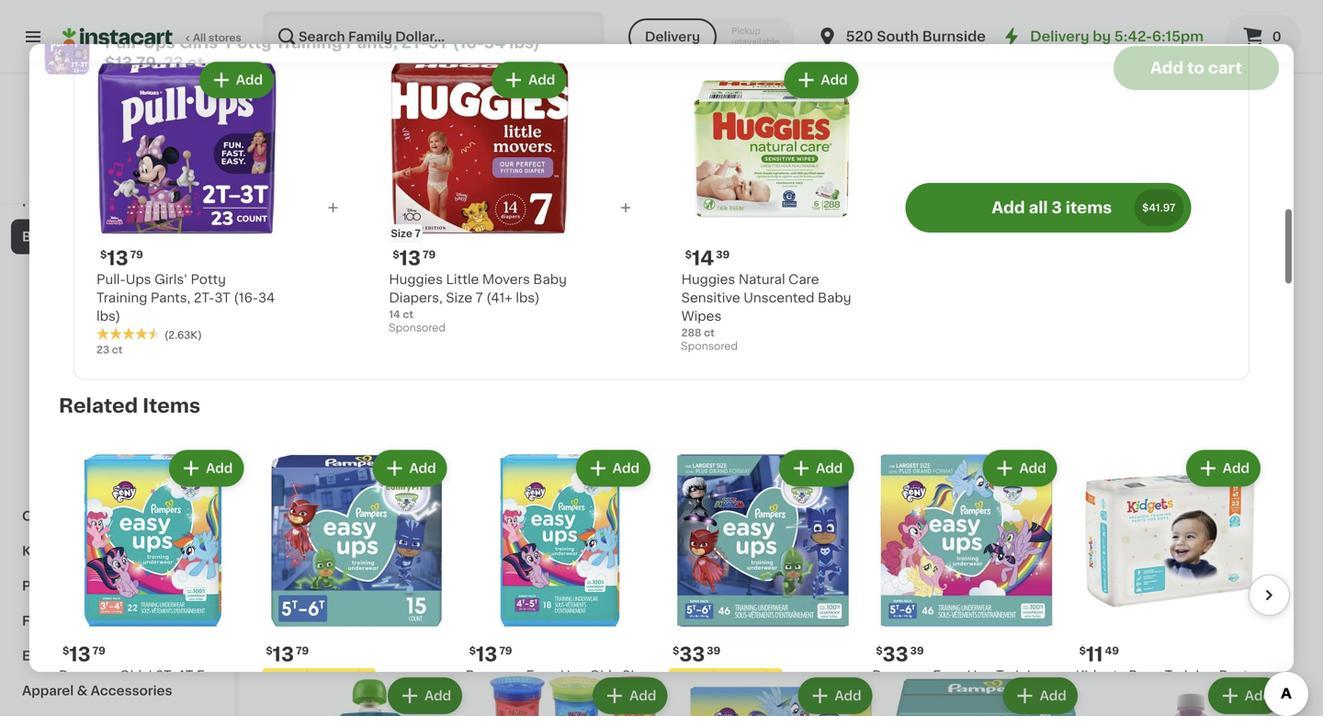 Task type: vqa. For each thing, say whether or not it's contained in the screenshot.


Task type: describe. For each thing, give the bounding box(es) containing it.
ct inside the huggies snug & dry newborn baby diapers, size 1 (8-14 lbs) 38 ct
[[497, 647, 508, 657]]

floral
[[22, 615, 59, 627]]

$41.97
[[1143, 203, 1176, 213]]

pull- for add
[[97, 273, 126, 286]]

buy it again
[[51, 58, 129, 71]]

baby link
[[11, 219, 223, 254]]

it
[[81, 58, 90, 71]]

oatmeal
[[1189, 610, 1244, 623]]

5t-
[[1020, 688, 1041, 700]]

care for natural
[[789, 273, 820, 286]]

28
[[809, 610, 826, 623]]

baby health care link
[[11, 254, 223, 289]]

1 horizontal spatial 1
[[507, 547, 511, 557]]

party & gift supplies
[[22, 580, 161, 592]]

stores
[[209, 33, 241, 43]]

all
[[193, 33, 206, 43]]

health
[[70, 265, 113, 278]]

lbs) inside the huggies snug & dry newborn baby diapers, size 1 (8-14 lbs) 38 ct
[[526, 629, 550, 642]]

56 for 2
[[276, 628, 289, 638]]

2t- for add to cart
[[319, 265, 340, 278]]

4t- for pampers
[[466, 688, 487, 700]]

toys
[[70, 405, 100, 418]]

by
[[1093, 30, 1111, 43]]

request button for 0–newborn
[[584, 28, 666, 61]]

pull- inside pull-ups girls' potty training pants, 2t-3t (16-34 lbs) $13.79 23 ct
[[105, 56, 143, 71]]

$ inside $ 6 89
[[485, 223, 491, 233]]

13 down the "each"
[[273, 645, 294, 664]]

79 down (8-
[[499, 646, 512, 656]]

0
[[1273, 30, 1282, 43]]

0 horizontal spatial wipes
[[100, 300, 140, 313]]

delivery by 5:42-6:15pm link
[[1001, 26, 1204, 48]]

all stores link
[[63, 11, 243, 63]]

1 vertical spatial of
[[758, 337, 768, 347]]

5:42-
[[1115, 30, 1153, 43]]

supplies inside more baby supplies link
[[107, 475, 162, 488]]

8 29
[[902, 222, 930, 242]]

delivery by 5:42-6:15pm
[[1031, 30, 1204, 43]]

79 down the "each"
[[296, 646, 309, 656]]

daily
[[1148, 592, 1181, 605]]

bottles
[[33, 335, 80, 348]]

1 fl oz
[[686, 318, 714, 328]]

potty for add
[[191, 273, 226, 286]]

& right apparel
[[77, 684, 88, 697]]

medicine,
[[792, 265, 855, 278]]

training inside pull-ups girls' potty training pants, 2t-3t (16-34 lbs) $13.79 23 ct
[[275, 56, 342, 71]]

more baby supplies link
[[11, 464, 223, 499]]

guarantee
[[142, 177, 195, 187]]

free
[[719, 283, 747, 296]]

pampers inside pampers easy ups girls size 4t-5t training pants
[[466, 669, 523, 682]]

family dollar link
[[74, 96, 160, 153]]

family dollar logo image
[[100, 96, 135, 131]]

easy inside pampers easy ups training underwear girls size 7 5t-6t
[[933, 669, 964, 682]]

$ 6 89
[[485, 222, 520, 242]]

0 vertical spatial likely
[[499, 283, 530, 293]]

- for size
[[1076, 688, 1082, 700]]

(16- inside product group
[[359, 265, 383, 278]]

0 horizontal spatial 3
[[712, 547, 719, 557]]

19
[[930, 568, 941, 579]]

1 horizontal spatial oz
[[1106, 645, 1118, 655]]

training inside pampers easy ups girls size 4t-5t training pants
[[507, 688, 558, 700]]

pants inside the kidgets boys training pants - size 3t - 4t
[[1219, 669, 1256, 682]]

policy
[[129, 159, 161, 169]]

food
[[70, 370, 103, 383]]

59
[[300, 568, 314, 579]]

newborn
[[481, 610, 540, 623]]

09
[[514, 568, 529, 579]]

ups inside pull-ups girls' potty training pants, 2t-3t (16-34 lbs) $13.79 23 ct
[[143, 56, 175, 71]]

item carousel region
[[33, 439, 1291, 716]]

baby health care
[[33, 265, 147, 278]]

related
[[59, 396, 138, 416]]

1 horizontal spatial pampers girls' 3t-4t easy ups training pants
[[1096, 247, 1265, 278]]

wipes for 14
[[682, 310, 722, 323]]

0 horizontal spatial of
[[552, 283, 563, 293]]

pull- for add to cart
[[276, 247, 305, 259]]

79 down floral link at the left
[[93, 646, 106, 656]]

apparel
[[22, 684, 74, 697]]

face
[[380, 592, 409, 605]]

each
[[292, 628, 317, 638]]

40 ct
[[481, 264, 508, 275]]

ups inside pampers easy ups training underwear girls size 7 5t-6t
[[968, 669, 993, 682]]

product group containing 6
[[481, 22, 671, 299]]

pants, for add to cart
[[276, 265, 316, 278]]

3t- inside the item carousel region
[[156, 669, 177, 682]]

cart inside product group
[[421, 38, 448, 51]]

0 vertical spatial likely out of stock
[[499, 283, 595, 293]]

& inside the huggies snug & dry newborn baby diapers, size 1 (8-14 lbs) 38 ct
[[574, 592, 585, 605]]

$ 13 79 down size 7
[[393, 249, 436, 268]]

7 inside pampers easy ups training underwear girls size 7 5t-6t
[[1009, 688, 1017, 700]]

6:15pm
[[1153, 30, 1204, 43]]

1 horizontal spatial cart
[[1209, 66, 1243, 82]]

instacart logo image
[[63, 26, 173, 48]]

(16- inside huggies little movers baby diapers, size 3 (16-28 lbs) 25 ct
[[785, 610, 809, 623]]

delivery for delivery
[[645, 30, 700, 43]]

girls' inside pull-ups girls' potty training pants, 2t-3t (16-34 lbs) $13.79 23 ct
[[179, 56, 222, 71]]

1 vertical spatial likely
[[705, 337, 735, 347]]

view pricing policy link
[[62, 156, 172, 171]]

11
[[1087, 645, 1104, 664]]

pampers down $41.97
[[1096, 247, 1154, 259]]

8 for 8 29
[[902, 222, 915, 242]]

0 horizontal spatial 7
[[415, 229, 421, 239]]

2 horizontal spatial 4t
[[1215, 247, 1231, 259]]

diapers, inside the huggies snug & dry newborn baby diapers, size 1 (8-14 lbs) 38 ct
[[580, 610, 633, 623]]

23 ct for add
[[97, 345, 123, 355]]

satisfaction
[[77, 177, 139, 187]]

huggies little movers baby diapers, size 7 (41+ lbs) 14 ct
[[389, 273, 567, 320]]

lbs) inside huggies little movers baby diapers, size 3 (16-28 lbs) 25 ct
[[829, 610, 853, 623]]

100%
[[47, 177, 75, 187]]

pants inside pampers easy ups girls size 4t-5t training pants
[[561, 688, 598, 700]]

2 horizontal spatial 3
[[1052, 200, 1062, 215]]

buy it again link
[[11, 46, 223, 83]]

79 inside $ 8 79
[[1122, 568, 1135, 579]]

6t
[[1041, 688, 1058, 700]]

little for 3
[[743, 592, 776, 605]]

baby inside the kidgets hand & face premoistened baby wipes 56 each
[[370, 610, 403, 623]]

pull-ups girls' potty training pants, 2t-3t (16-34 lbs) for add to cart
[[276, 247, 460, 278]]

request button for fsa/hsa
[[789, 28, 871, 61]]

related items
[[59, 396, 200, 416]]

1 horizontal spatial likely out of stock
[[705, 337, 800, 347]]

product group containing add to cart
[[276, 22, 466, 312]]

request for fsa/hsa
[[802, 38, 858, 51]]

pants inside kidgets boy's training pants - 4t-5t 56 ct
[[1038, 592, 1074, 605]]

boy's
[[944, 592, 980, 605]]

0 vertical spatial stock
[[566, 283, 595, 293]]

kitchen supplies link
[[11, 534, 223, 569]]

0 horizontal spatial oz
[[702, 318, 714, 328]]

23 inside pull-ups girls' potty training pants, 2t-3t (16-34 lbs) $13.79 23 ct
[[164, 76, 184, 92]]

party & gift supplies link
[[11, 569, 223, 603]]

floral link
[[11, 603, 223, 638]]

holiday essentials link
[[11, 149, 223, 184]]

5t for training
[[487, 688, 504, 700]]

product group containing 2
[[276, 367, 466, 641]]

kidgets boy's training pants - 4t-5t 56 ct
[[891, 592, 1074, 638]]

aveeno
[[1096, 592, 1145, 605]]

all
[[1029, 200, 1048, 215]]

to inside product group
[[404, 38, 418, 51]]

$ inside "$ 11 49"
[[1080, 646, 1087, 656]]

items
[[143, 396, 200, 416]]

office
[[22, 510, 64, 523]]

south
[[877, 30, 919, 43]]

girls' inside product group
[[334, 247, 367, 259]]

0 horizontal spatial out
[[533, 283, 550, 293]]

care for health
[[116, 265, 147, 278]]

pull-ups girls' potty training pants, 2t-3t (16-34 lbs) $13.79 23 ct
[[105, 56, 540, 92]]

baby inside the huggies natural care sensitive unscented baby wipes 288 ct
[[818, 291, 852, 304]]

diapers, for huggies little movers baby diapers, size 7 (41+ lbs)
[[389, 291, 443, 304]]

$ 2 59
[[279, 568, 314, 587]]

baby inside the huggies snug & dry newborn baby diapers, size 1 (8-14 lbs) 38 ct
[[543, 610, 577, 623]]

potty inside pull-ups girls' potty training pants, 2t-3t (16-34 lbs) $13.79 23 ct
[[226, 56, 272, 71]]

29
[[917, 223, 930, 233]]

$ 13 79 up apparel & accessories
[[63, 645, 106, 664]]

1 vertical spatial 8
[[1107, 568, 1120, 587]]

14 inside the huggies snug & dry newborn baby diapers, size 1 (8-14 lbs) 38 ct
[[509, 629, 523, 642]]

aveeno daily moisture lotion with colloidal oatmeal
[[1096, 592, 1285, 623]]

lists
[[51, 95, 83, 108]]

79 up huggies little movers baby diapers, size 7 (41+ lbs) 14 ct
[[423, 250, 436, 260]]

buy
[[51, 58, 78, 71]]

13 up apparel & accessories
[[69, 645, 91, 664]]

baby toys link
[[11, 394, 223, 429]]

bottles & formula link
[[11, 324, 223, 359]]

79 up baby health care on the top of the page
[[130, 250, 143, 260]]

girls inside pampers easy ups girls size 4t-5t training pants
[[590, 669, 619, 682]]

with
[[1096, 610, 1126, 623]]

underwear
[[873, 688, 943, 700]]

size 1
[[483, 547, 511, 557]]

burnside
[[923, 30, 986, 43]]

1 horizontal spatial add to cart
[[1151, 66, 1243, 82]]

wipes for 2
[[406, 610, 447, 623]]

sponsored badge image for 14
[[682, 342, 737, 352]]

movers for (16-
[[779, 592, 827, 605]]

training inside pampers easy ups training underwear girls size 7 5t-6t
[[997, 669, 1047, 682]]

supplies inside kitchen supplies link
[[77, 545, 134, 558]]

1 vertical spatial to
[[1188, 66, 1205, 82]]

1 horizontal spatial 3t-
[[1193, 247, 1215, 259]]

1 horizontal spatial out
[[738, 337, 755, 347]]

520 south burnside avenue button
[[817, 11, 1043, 63]]

(8-
[[490, 629, 509, 642]]

13 down (8-
[[476, 645, 498, 664]]

baby food & drinks link
[[11, 359, 223, 394]]

0 horizontal spatial add to cart button
[[335, 28, 461, 61]]

34 inside pull-ups girls' potty training pants, 2t-3t (16-34 lbs) $13.79 23 ct
[[484, 56, 506, 71]]

supplies inside party & gift supplies 'link'
[[104, 580, 161, 592]]

2 horizontal spatial -
[[1134, 688, 1140, 700]]

fl
[[693, 318, 700, 328]]

cherry
[[750, 283, 795, 296]]

party
[[22, 580, 58, 592]]

dollar
[[121, 137, 160, 150]]



Task type: locate. For each thing, give the bounding box(es) containing it.
fsa/hsa for 8
[[893, 202, 941, 212]]

0 horizontal spatial 23
[[97, 345, 109, 355]]

product group containing 24
[[891, 367, 1082, 641]]

wipes inside the huggies natural care sensitive unscented baby wipes 288 ct
[[682, 310, 722, 323]]

cart
[[421, 38, 448, 51], [1209, 66, 1243, 82]]

pampers up underwear
[[873, 669, 930, 682]]

2 $ 33 39 from the left
[[876, 645, 924, 664]]

0 horizontal spatial 33
[[680, 645, 705, 664]]

8 oz
[[1096, 645, 1118, 655]]

4t
[[1215, 247, 1231, 259], [177, 669, 193, 682], [1143, 688, 1160, 700]]

size
[[391, 229, 413, 239], [446, 291, 473, 304], [688, 547, 710, 557], [483, 547, 504, 557], [743, 610, 770, 623], [637, 610, 663, 623], [622, 669, 649, 682], [979, 688, 1006, 700], [1085, 688, 1112, 700]]

0 vertical spatial 14
[[692, 249, 714, 268]]

1 vertical spatial pants,
[[276, 265, 316, 278]]

23 for add to cart
[[276, 300, 289, 310]]

(2.63k)
[[165, 330, 202, 340]]

2 horizontal spatial kidgets
[[1076, 669, 1126, 682]]

0 horizontal spatial request
[[597, 38, 653, 51]]

likely out of stock
[[499, 283, 595, 293], [705, 337, 800, 347]]

kidgets down "$ 11 49"
[[1076, 669, 1126, 682]]

kidgets for 24
[[891, 592, 941, 605]]

8 for 8 oz
[[1096, 645, 1103, 655]]

1 vertical spatial oz
[[1106, 645, 1118, 655]]

fsa/hsa for tylenol infants' acetaminophen medicine, dye-free cherry
[[688, 202, 735, 212]]

39 for pampers easy ups training underwear girls size 7 5t-6t
[[911, 646, 924, 656]]

2 horizontal spatial 1
[[686, 318, 690, 328]]

more
[[33, 475, 66, 488]]

- right 6t
[[1076, 688, 1082, 700]]

family dollar
[[74, 137, 160, 150]]

12
[[491, 568, 512, 587]]

1 56 from the left
[[276, 628, 289, 638]]

delivery for delivery by 5:42-6:15pm
[[1031, 30, 1090, 43]]

3 left 28
[[773, 610, 781, 623]]

pampers down 38
[[466, 669, 523, 682]]

pampers inside pampers easy ups training underwear girls size 7 5t-6t
[[873, 669, 930, 682]]

fsa/hsa up tylenol
[[688, 202, 735, 212]]

premoistened
[[276, 610, 366, 623]]

tylenol infants' acetaminophen medicine, dye-free cherry
[[686, 247, 855, 296]]

$ 13 79 down the "each"
[[266, 645, 309, 664]]

13 down items
[[1107, 222, 1128, 242]]

household
[[22, 195, 94, 208]]

2 horizontal spatial 14
[[692, 249, 714, 268]]

of right (41+
[[552, 283, 563, 293]]

& left 'gift'
[[61, 580, 72, 592]]

pull-ups girls' potty training pants, 2t-3t (16-34 lbs) for add
[[97, 273, 275, 323]]

$ 13 79 up diapers & wipes link
[[100, 249, 143, 268]]

huggies for huggies natural care sensitive unscented baby wipes
[[682, 273, 736, 286]]

0 horizontal spatial 56
[[276, 628, 289, 638]]

2 vertical spatial 3
[[773, 610, 781, 623]]

likely down 40 ct
[[499, 283, 530, 293]]

$ inside "$ 24 19"
[[895, 568, 902, 579]]

office & craft
[[22, 510, 115, 523]]

0 vertical spatial movers
[[482, 273, 530, 286]]

$ 13 79 down (8-
[[469, 645, 512, 664]]

3 right all on the top of page
[[1052, 200, 1062, 215]]

2t- inside product group
[[319, 265, 340, 278]]

diapers & wipes
[[33, 300, 140, 313]]

product group containing request
[[686, 22, 877, 353]]

& left dry
[[574, 592, 585, 605]]

pants
[[1180, 265, 1216, 278], [1038, 592, 1074, 605], [1219, 669, 1256, 682], [142, 688, 178, 700], [561, 688, 598, 700]]

(16- inside pull-ups girls' potty training pants, 2t-3t (16-34 lbs) $13.79 23 ct
[[453, 56, 484, 71]]

- down "$ 24 19"
[[891, 610, 897, 623]]

ups inside pampers easy ups girls size 4t-5t training pants
[[561, 669, 586, 682]]

1 vertical spatial 4t-
[[466, 688, 487, 700]]

14 up dye-
[[692, 249, 714, 268]]

39 down huggies little movers baby diapers, size 3 (16-28 lbs) 25 ct
[[707, 646, 721, 656]]

kidgets inside the kidgets hand & face premoistened baby wipes 56 each
[[276, 592, 326, 605]]

2 horizontal spatial wipes
[[682, 310, 722, 323]]

& right diapers
[[87, 300, 97, 313]]

sponsored badge image
[[389, 323, 445, 334], [682, 342, 737, 352]]

5t inside pampers easy ups girls size 4t-5t training pants
[[487, 688, 504, 700]]

ct inside kidgets boy's training pants - 4t-5t 56 ct
[[907, 628, 918, 638]]

0 horizontal spatial 4t-
[[466, 688, 487, 700]]

ct inside pull-ups girls' potty training pants, 2t-3t (16-34 lbs) $13.79 23 ct
[[188, 76, 204, 92]]

0 vertical spatial 8
[[902, 222, 915, 242]]

sponsored badge image down 288
[[682, 342, 737, 352]]

23 inside product group
[[276, 300, 289, 310]]

39 inside $ 14 39
[[716, 250, 730, 260]]

2t- for add
[[194, 291, 214, 304]]

$ 14 39
[[685, 249, 730, 268]]

8 up the aveeno
[[1107, 568, 1120, 587]]

$ inside $ 14 39
[[685, 250, 692, 260]]

56 inside kidgets boy's training pants - 4t-5t 56 ct
[[891, 628, 905, 638]]

service type group
[[629, 18, 795, 55]]

(16-
[[453, 56, 484, 71], [359, 265, 383, 278], [234, 291, 258, 304], [785, 610, 809, 623]]

1 horizontal spatial care
[[789, 273, 820, 286]]

& left craft
[[67, 510, 78, 523]]

13 down size 7
[[400, 249, 421, 268]]

0 horizontal spatial add to cart
[[374, 38, 448, 51]]

kidgets inside kidgets boy's training pants - 4t-5t 56 ct
[[891, 592, 941, 605]]

baby inside huggies little movers baby diapers, size 3 (16-28 lbs) 25 ct
[[831, 592, 864, 605]]

bottles & formula
[[33, 335, 149, 348]]

out down (215)
[[738, 337, 755, 347]]

3 inside huggies little movers baby diapers, size 3 (16-28 lbs) 25 ct
[[773, 610, 781, 623]]

care down baby link
[[116, 265, 147, 278]]

1 horizontal spatial likely
[[705, 337, 735, 347]]

- inside kidgets boy's training pants - 4t-5t 56 ct
[[891, 610, 897, 623]]

(41+
[[486, 291, 513, 304]]

1 left (8-
[[481, 629, 486, 642]]

1 horizontal spatial 8
[[1096, 645, 1103, 655]]

23 ct for add to cart
[[276, 300, 302, 310]]

huggies for huggies snug & dry newborn baby diapers, size 1 (8-14 lbs)
[[481, 592, 535, 605]]

4t- inside pampers easy ups girls size 4t-5t training pants
[[466, 688, 487, 700]]

care inside the huggies natural care sensitive unscented baby wipes 288 ct
[[789, 273, 820, 286]]

pants, inside pull-ups girls' potty training pants, 2t-3t (16-34 lbs) $13.79 23 ct
[[346, 56, 398, 71]]

5t for 56
[[922, 610, 938, 623]]

sponsored badge image for 13
[[389, 323, 445, 334]]

0 horizontal spatial 3t-
[[156, 669, 177, 682]]

pampers easy ups training underwear girls size 7 5t-6t
[[873, 669, 1058, 700]]

1 vertical spatial 3
[[712, 547, 719, 557]]

3
[[1052, 200, 1062, 215], [712, 547, 719, 557], [773, 610, 781, 623]]

2 horizontal spatial 2t-
[[402, 56, 429, 71]]

8 left the 29 on the top of the page
[[902, 222, 915, 242]]

0 horizontal spatial 34
[[258, 291, 275, 304]]

kidgets down $ 2 59
[[276, 592, 326, 605]]

34 for add
[[258, 291, 275, 304]]

3t inside pull-ups girls' potty training pants, 2t-3t (16-34 lbs) $13.79 23 ct
[[429, 56, 449, 71]]

1 horizontal spatial request button
[[789, 28, 871, 61]]

items
[[1066, 200, 1113, 215]]

huggies inside the huggies natural care sensitive unscented baby wipes 288 ct
[[682, 273, 736, 286]]

apparel & accessories link
[[11, 673, 223, 708]]

2 vertical spatial 23
[[97, 345, 109, 355]]

natural
[[739, 273, 786, 286]]

2 vertical spatial 4t
[[1143, 688, 1160, 700]]

2 vertical spatial pants,
[[151, 291, 191, 304]]

huggies inside huggies little movers baby diapers, size 7 (41+ lbs) 14 ct
[[389, 273, 443, 286]]

$ 13 79 down items
[[1100, 222, 1143, 242]]

huggies for huggies little movers baby diapers, size 3 (16-28 lbs)
[[686, 592, 740, 605]]

0 horizontal spatial 23 ct
[[97, 345, 123, 355]]

to
[[404, 38, 418, 51], [1188, 66, 1205, 82]]

ups inside product group
[[305, 247, 331, 259]]

huggies for huggies little movers baby diapers, size 7 (41+ lbs)
[[389, 273, 443, 286]]

14 inside huggies little movers baby diapers, size 7 (41+ lbs) 14 ct
[[389, 309, 400, 320]]

1 horizontal spatial 56
[[891, 628, 905, 638]]

$ 24 19
[[895, 568, 941, 587]]

0 vertical spatial 7
[[415, 229, 421, 239]]

kitchen supplies
[[22, 545, 134, 558]]

training
[[275, 56, 342, 71], [409, 247, 460, 259], [1125, 265, 1176, 278], [97, 291, 147, 304], [983, 592, 1034, 605], [997, 669, 1047, 682], [1165, 669, 1216, 682], [88, 688, 139, 700], [507, 688, 558, 700]]

huggies up newborn on the left bottom
[[481, 592, 535, 605]]

23 for add
[[97, 345, 109, 355]]

likely down the 1 fl oz
[[705, 337, 735, 347]]

1 vertical spatial stock
[[771, 337, 800, 347]]

1 vertical spatial 14
[[389, 309, 400, 320]]

0 horizontal spatial diapers,
[[389, 291, 443, 304]]

size inside the huggies snug & dry newborn baby diapers, size 1 (8-14 lbs) 38 ct
[[637, 610, 663, 623]]

baby
[[22, 230, 56, 243], [33, 265, 67, 278], [534, 273, 567, 286], [818, 291, 852, 304], [33, 370, 67, 383], [33, 405, 67, 418], [70, 475, 103, 488], [831, 592, 864, 605], [370, 610, 403, 623], [543, 610, 577, 623]]

0 vertical spatial 4t
[[1215, 247, 1231, 259]]

1 33 from the left
[[680, 645, 705, 664]]

1 horizontal spatial 23 ct
[[276, 300, 302, 310]]

3t-
[[1193, 247, 1215, 259], [156, 669, 177, 682]]

more baby supplies
[[33, 475, 162, 488]]

2 vertical spatial 2t-
[[194, 291, 214, 304]]

huggies natural care sensitive unscented baby wipes 288 ct
[[682, 273, 852, 338]]

supplies down kitchen supplies link
[[104, 580, 161, 592]]

huggies up 25
[[686, 592, 740, 605]]

2 horizontal spatial 7
[[1009, 688, 1017, 700]]

13 down size 3
[[697, 568, 718, 587]]

0 horizontal spatial delivery
[[645, 30, 700, 43]]

girls' inside the item carousel region
[[119, 669, 152, 682]]

request for 0–newborn
[[597, 38, 653, 51]]

0 vertical spatial add to cart
[[374, 38, 448, 51]]

0 vertical spatial pampers girls' 3t-4t easy ups training pants
[[1096, 247, 1265, 278]]

1 vertical spatial likely out of stock
[[705, 337, 800, 347]]

& left face
[[367, 592, 377, 605]]

huggies down size 7
[[389, 273, 443, 286]]

2 request button from the left
[[789, 28, 871, 61]]

0 vertical spatial out
[[533, 283, 550, 293]]

easy
[[1234, 247, 1265, 259], [197, 669, 228, 682], [526, 669, 557, 682], [933, 669, 964, 682]]

avenue
[[990, 30, 1043, 43]]

79 down $41.97
[[1130, 223, 1143, 233]]

kidgets
[[276, 592, 326, 605], [891, 592, 941, 605], [1076, 669, 1126, 682]]

0 horizontal spatial 2t-
[[194, 291, 214, 304]]

38
[[481, 647, 495, 657]]

potty down size 7
[[370, 247, 405, 259]]

diapers, up 25
[[686, 610, 740, 623]]

1 horizontal spatial add to cart button
[[1114, 52, 1280, 96]]

$ inside $ 2 59
[[279, 568, 286, 579]]

49
[[1105, 646, 1120, 656]]

5t inside kidgets boy's training pants - 4t-5t 56 ct
[[922, 610, 938, 623]]

2t-
[[402, 56, 429, 71], [319, 265, 340, 278], [194, 291, 214, 304]]

diapers, for huggies little movers baby diapers, size 3 (16-28 lbs)
[[686, 610, 740, 623]]

5t down "$ 24 19"
[[922, 610, 938, 623]]

size inside pampers easy ups training underwear girls size 7 5t-6t
[[979, 688, 1006, 700]]

2 vertical spatial pull-
[[97, 273, 126, 286]]

4t- for kidgets
[[900, 610, 922, 623]]

little for 7
[[446, 273, 479, 286]]

add
[[374, 38, 401, 51], [1040, 38, 1067, 51], [1245, 38, 1272, 51], [1151, 66, 1184, 82], [236, 74, 263, 86], [529, 74, 556, 86], [821, 74, 848, 86], [992, 200, 1026, 215], [206, 462, 233, 475], [409, 462, 436, 475], [613, 462, 640, 475], [816, 462, 843, 475], [1020, 462, 1047, 475], [1223, 462, 1250, 475], [425, 689, 452, 702], [630, 689, 657, 702], [835, 689, 862, 702], [1040, 689, 1067, 702], [1245, 689, 1272, 702]]

kidgets inside the kidgets boys training pants - size 3t - 4t
[[1076, 669, 1126, 682]]

1 horizontal spatial little
[[743, 592, 776, 605]]

56 left the "each"
[[276, 628, 289, 638]]

likely out of stock down (215)
[[705, 337, 800, 347]]

1 request from the left
[[597, 38, 653, 51]]

0 vertical spatial to
[[404, 38, 418, 51]]

unscented
[[744, 291, 815, 304]]

potty
[[226, 56, 272, 71], [370, 247, 405, 259], [191, 273, 226, 286]]

$ 33 39 up underwear
[[876, 645, 924, 664]]

pampers up apparel & accessories
[[59, 669, 116, 682]]

kitchen
[[22, 545, 74, 558]]

movers up (41+
[[482, 273, 530, 286]]

$ 13 79 down size 3
[[690, 568, 733, 587]]

movers up 28
[[779, 592, 827, 605]]

- down boys
[[1134, 688, 1140, 700]]

huggies inside huggies little movers baby diapers, size 3 (16-28 lbs) 25 ct
[[686, 592, 740, 605]]

girls'
[[179, 56, 222, 71], [334, 247, 367, 259], [1157, 247, 1190, 259], [155, 273, 187, 286], [119, 669, 152, 682]]

potty down the stores
[[226, 56, 272, 71]]

kidgets hand & face premoistened baby wipes 56 each
[[276, 592, 447, 638]]

1 request button from the left
[[584, 28, 666, 61]]

0 horizontal spatial pampers girls' 3t-4t easy ups training pants
[[59, 669, 228, 700]]

oz
[[702, 318, 714, 328], [1106, 645, 1118, 655]]

56 inside the kidgets hand & face premoistened baby wipes 56 each
[[276, 628, 289, 638]]

1 vertical spatial 1
[[507, 547, 511, 557]]

1 horizontal spatial 2t-
[[319, 265, 340, 278]]

0 vertical spatial 23 ct
[[276, 300, 302, 310]]

288
[[682, 328, 702, 338]]

little inside huggies little movers baby diapers, size 7 (41+ lbs) 14 ct
[[446, 273, 479, 286]]

1 inside the huggies snug & dry newborn baby diapers, size 1 (8-14 lbs) 38 ct
[[481, 629, 486, 642]]

delivery inside button
[[645, 30, 700, 43]]

$
[[485, 223, 491, 233], [1100, 223, 1107, 233], [100, 250, 107, 260], [393, 250, 400, 260], [685, 250, 692, 260], [279, 568, 286, 579], [690, 568, 697, 579], [895, 568, 902, 579], [1100, 568, 1107, 579], [63, 646, 69, 656], [673, 646, 680, 656], [266, 646, 273, 656], [469, 646, 476, 656], [876, 646, 883, 656], [1080, 646, 1087, 656]]

0 vertical spatial 4t-
[[900, 610, 922, 623]]

formula
[[97, 335, 149, 348]]

pants, for add
[[151, 291, 191, 304]]

1 vertical spatial little
[[743, 592, 776, 605]]

pull-ups girls' potty training pants, 2t-3t (16-34 lbs) down size 7
[[276, 247, 460, 278]]

ct
[[188, 76, 204, 92], [498, 264, 508, 275], [291, 300, 302, 310], [403, 309, 414, 320], [704, 328, 715, 338], [112, 345, 123, 355], [702, 628, 712, 638], [907, 628, 918, 638], [497, 647, 508, 657]]

1 fsa/hsa from the left
[[688, 202, 735, 212]]

product group containing 11
[[1076, 446, 1265, 716]]

size 7
[[391, 229, 421, 239]]

$ inside $ 8 79
[[1100, 568, 1107, 579]]

movers inside huggies little movers baby diapers, size 7 (41+ lbs) 14 ct
[[482, 273, 530, 286]]

diapers & wipes link
[[11, 289, 223, 324]]

care up unscented
[[789, 273, 820, 286]]

accessories
[[91, 684, 172, 697]]

0 horizontal spatial 5t
[[487, 688, 504, 700]]

7 left 6
[[415, 229, 421, 239]]

56 for 24
[[891, 628, 905, 638]]

0 vertical spatial little
[[446, 273, 479, 286]]

diapers, inside huggies little movers baby diapers, size 3 (16-28 lbs) 25 ct
[[686, 610, 740, 623]]

diapers, down size 7
[[389, 291, 443, 304]]

fsa/hsa up the 29 on the top of the page
[[893, 202, 941, 212]]

1 vertical spatial 4t
[[177, 669, 193, 682]]

7 inside huggies little movers baby diapers, size 7 (41+ lbs) 14 ct
[[476, 291, 483, 304]]

0 horizontal spatial pants,
[[151, 291, 191, 304]]

39
[[716, 250, 730, 260], [707, 646, 721, 656], [911, 646, 924, 656]]

$ 33 39 down 25
[[673, 645, 721, 664]]

family
[[74, 137, 118, 150]]

1 horizontal spatial pull-ups girls' potty training pants, 2t-3t (16-34 lbs)
[[276, 247, 460, 278]]

0 horizontal spatial 4t
[[177, 669, 193, 682]]

7
[[415, 229, 421, 239], [476, 291, 483, 304], [1009, 688, 1017, 700]]

snug
[[538, 592, 571, 605]]

0 horizontal spatial little
[[446, 273, 479, 286]]

diapers, down dry
[[580, 610, 633, 623]]

0 vertical spatial pants,
[[346, 56, 398, 71]]

acetaminophen
[[686, 265, 789, 278]]

wipes
[[100, 300, 140, 313], [682, 310, 722, 323], [406, 610, 447, 623]]

moisture
[[1184, 592, 1241, 605]]

pull-ups girls' potty training pants, 2t-3t (16-34 lbs) inside product group
[[276, 247, 460, 278]]

training inside the kidgets boys training pants - size 3t - 4t
[[1165, 669, 1216, 682]]

kidgets for 2
[[276, 592, 326, 605]]

ct inside huggies little movers baby diapers, size 3 (16-28 lbs) 25 ct
[[702, 628, 712, 638]]

2 33 from the left
[[883, 645, 909, 664]]

pricing
[[90, 159, 126, 169]]

lbs) inside huggies little movers baby diapers, size 7 (41+ lbs) 14 ct
[[516, 291, 540, 304]]

movers for (41+
[[482, 273, 530, 286]]

out right (41+
[[533, 283, 550, 293]]

oz right 11
[[1106, 645, 1118, 655]]

8 left '49'
[[1096, 645, 1103, 655]]

pampers girls' 3t-4t easy ups training pants down floral link at the left
[[59, 669, 228, 700]]

stock down (215)
[[771, 337, 800, 347]]

diapers
[[33, 300, 83, 313]]

4t inside the kidgets boys training pants - size 3t - 4t
[[1143, 688, 1160, 700]]

sponsored badge image down huggies little movers baby diapers, size 7 (41+ lbs) 14 ct
[[389, 323, 445, 334]]

& inside the kidgets hand & face premoistened baby wipes 56 each
[[367, 592, 377, 605]]

hand
[[329, 592, 363, 605]]

0 vertical spatial of
[[552, 283, 563, 293]]

wipes down face
[[406, 610, 447, 623]]

potty up "(2.63k)"
[[191, 273, 226, 286]]

size inside the kidgets boys training pants - size 3t - 4t
[[1085, 688, 1112, 700]]

size inside pampers easy ups girls size 4t-5t training pants
[[622, 669, 649, 682]]

easy inside pampers easy ups girls size 4t-5t training pants
[[526, 669, 557, 682]]

4t-
[[900, 610, 922, 623], [466, 688, 487, 700]]

product group containing 14
[[682, 58, 863, 357]]

again
[[93, 58, 129, 71]]

oz right fl at the right
[[702, 318, 714, 328]]

care
[[116, 265, 147, 278], [789, 273, 820, 286]]

0 horizontal spatial pull-ups girls' potty training pants, 2t-3t (16-34 lbs)
[[97, 273, 275, 323]]

0 vertical spatial 1
[[686, 318, 690, 328]]

& right bottles
[[83, 335, 93, 348]]

girls down the huggies snug & dry newborn baby diapers, size 1 (8-14 lbs) 38 ct
[[590, 669, 619, 682]]

1 vertical spatial supplies
[[77, 545, 134, 558]]

79 up huggies little movers baby diapers, size 3 (16-28 lbs) 25 ct
[[720, 568, 733, 579]]

pampers girls' 3t-4t easy ups training pants down $41.97
[[1096, 247, 1265, 278]]

0 vertical spatial girls
[[590, 669, 619, 682]]

pampers girls' 3t-4t easy ups training pants inside the item carousel region
[[59, 669, 228, 700]]

33 up underwear
[[883, 645, 909, 664]]

13
[[1107, 222, 1128, 242], [107, 249, 128, 268], [400, 249, 421, 268], [697, 568, 718, 587], [69, 645, 91, 664], [273, 645, 294, 664], [476, 645, 498, 664]]

all stores
[[193, 33, 241, 43]]

girls right underwear
[[947, 688, 976, 700]]

0 horizontal spatial girls
[[590, 669, 619, 682]]

0 vertical spatial oz
[[702, 318, 714, 328]]

kidgets boys training pants - size 3t - 4t
[[1076, 669, 1256, 700]]

sponsored badge image inside product group
[[682, 342, 737, 352]]

3t inside the kidgets boys training pants - size 3t - 4t
[[1115, 688, 1131, 700]]

520
[[846, 30, 874, 43]]

1 horizontal spatial fsa/hsa
[[893, 202, 941, 212]]

1 up the 12 09
[[507, 547, 511, 557]]

view
[[62, 159, 87, 169]]

0 horizontal spatial 1
[[481, 629, 486, 642]]

0 horizontal spatial 8
[[902, 222, 915, 242]]

0 horizontal spatial to
[[404, 38, 418, 51]]

2 vertical spatial potty
[[191, 273, 226, 286]]

kidgets down 24
[[891, 592, 941, 605]]

1 horizontal spatial 34
[[383, 265, 400, 278]]

apparel & accessories
[[22, 684, 172, 697]]

2 horizontal spatial 34
[[484, 56, 506, 71]]

wipes up 288
[[682, 310, 722, 323]]

1 horizontal spatial 23
[[164, 76, 184, 92]]

- for 4t-
[[891, 610, 897, 623]]

79 up the aveeno
[[1122, 568, 1135, 579]]

2 56 from the left
[[891, 628, 905, 638]]

2 fsa/hsa from the left
[[893, 202, 941, 212]]

0 vertical spatial 23
[[164, 76, 184, 92]]

1 horizontal spatial of
[[758, 337, 768, 347]]

ct inside huggies little movers baby diapers, size 7 (41+ lbs) 14 ct
[[403, 309, 414, 320]]

0 vertical spatial 3t-
[[1193, 247, 1215, 259]]

1 horizontal spatial 4t-
[[900, 610, 922, 623]]

potty for add to cart
[[370, 247, 405, 259]]

39 up acetaminophen
[[716, 250, 730, 260]]

34 inside product group
[[383, 265, 400, 278]]

34 for add to cart
[[383, 265, 400, 278]]

3 up huggies little movers baby diapers, size 3 (16-28 lbs) 25 ct
[[712, 547, 719, 557]]

14 down newborn on the left bottom
[[509, 629, 523, 642]]

size inside huggies little movers baby diapers, size 3 (16-28 lbs) 25 ct
[[743, 610, 770, 623]]

baby toys
[[33, 405, 100, 418]]

3t
[[429, 56, 449, 71], [340, 265, 356, 278], [214, 291, 231, 304], [1115, 688, 1131, 700]]

23 ct inside product group
[[276, 300, 302, 310]]

1 vertical spatial 3t-
[[156, 669, 177, 682]]

& right the food
[[106, 370, 117, 383]]

4t- down 24
[[900, 610, 922, 623]]

0 vertical spatial 2t-
[[402, 56, 429, 71]]

2t- inside pull-ups girls' potty training pants, 2t-3t (16-34 lbs) $13.79 23 ct
[[402, 56, 429, 71]]

lbs) inside pull-ups girls' potty training pants, 2t-3t (16-34 lbs) $13.79 23 ct
[[509, 56, 540, 71]]

1 horizontal spatial request
[[802, 38, 858, 51]]

4t- down 38
[[466, 688, 487, 700]]

24
[[902, 568, 928, 587]]

training inside kidgets boy's training pants - 4t-5t 56 ct
[[983, 592, 1034, 605]]

dry
[[588, 592, 611, 605]]

0 vertical spatial 3
[[1052, 200, 1062, 215]]

0 vertical spatial potty
[[226, 56, 272, 71]]

supplies down craft
[[77, 545, 134, 558]]

ups
[[143, 56, 175, 71], [305, 247, 331, 259], [1096, 265, 1122, 278], [126, 273, 151, 286], [561, 669, 586, 682], [968, 669, 993, 682], [59, 688, 84, 700]]

2 request from the left
[[802, 38, 858, 51]]

33 down 25
[[680, 645, 705, 664]]

None search field
[[263, 11, 605, 63]]

stock right (41+
[[566, 283, 595, 293]]

1 horizontal spatial 14
[[509, 629, 523, 642]]

holiday essentials
[[22, 160, 144, 173]]

office & craft link
[[11, 499, 223, 534]]

1 $ 33 39 from the left
[[673, 645, 721, 664]]

ct inside the huggies natural care sensitive unscented baby wipes 288 ct
[[704, 328, 715, 338]]

movers inside huggies little movers baby diapers, size 3 (16-28 lbs) 25 ct
[[779, 592, 827, 605]]

(215)
[[754, 304, 779, 314]]

1 horizontal spatial wipes
[[406, 610, 447, 623]]

13 up diapers & wipes link
[[107, 249, 128, 268]]

8
[[902, 222, 915, 242], [1107, 568, 1120, 587], [1096, 645, 1103, 655]]

100% satisfaction guarantee button
[[29, 171, 206, 189]]

7 left (41+
[[476, 291, 483, 304]]

2 vertical spatial 14
[[509, 629, 523, 642]]

23 ct
[[276, 300, 302, 310], [97, 345, 123, 355]]

supplies up office & craft 'link'
[[107, 475, 162, 488]]

diapers, inside huggies little movers baby diapers, size 7 (41+ lbs) 14 ct
[[389, 291, 443, 304]]

0 horizontal spatial movers
[[482, 273, 530, 286]]

size inside huggies little movers baby diapers, size 7 (41+ lbs) 14 ct
[[446, 291, 473, 304]]

39 up underwear
[[911, 646, 924, 656]]

7 left 5t-
[[1009, 688, 1017, 700]]

5t down 38
[[487, 688, 504, 700]]

product group
[[276, 22, 466, 312], [481, 22, 671, 299], [686, 22, 877, 353], [891, 22, 1082, 331], [1096, 22, 1287, 295], [97, 58, 278, 357], [389, 58, 570, 338], [682, 58, 863, 357], [276, 367, 466, 641], [481, 367, 671, 659], [686, 367, 877, 641], [891, 367, 1082, 641], [1096, 367, 1287, 658], [59, 446, 248, 716], [262, 446, 451, 716], [466, 446, 655, 716], [669, 446, 858, 716], [873, 446, 1061, 716], [1076, 446, 1265, 716], [276, 674, 466, 716], [481, 674, 671, 716], [686, 674, 877, 716], [891, 674, 1082, 716], [1096, 674, 1287, 716]]

39 for huggies natural care sensitive unscented baby wipes
[[716, 250, 730, 260]]

little inside huggies little movers baby diapers, size 3 (16-28 lbs) 25 ct
[[743, 592, 776, 605]]

drinks
[[120, 370, 161, 383]]

0 horizontal spatial sponsored badge image
[[389, 323, 445, 334]]

girls inside pampers easy ups training underwear girls size 7 5t-6t
[[947, 688, 976, 700]]

1 horizontal spatial stock
[[771, 337, 800, 347]]

product group containing 12
[[481, 367, 671, 659]]

0 horizontal spatial fsa/hsa
[[688, 202, 735, 212]]

baby inside huggies little movers baby diapers, size 7 (41+ lbs) 14 ct
[[534, 273, 567, 286]]

4t- inside kidgets boy's training pants - 4t-5t 56 ct
[[900, 610, 922, 623]]



